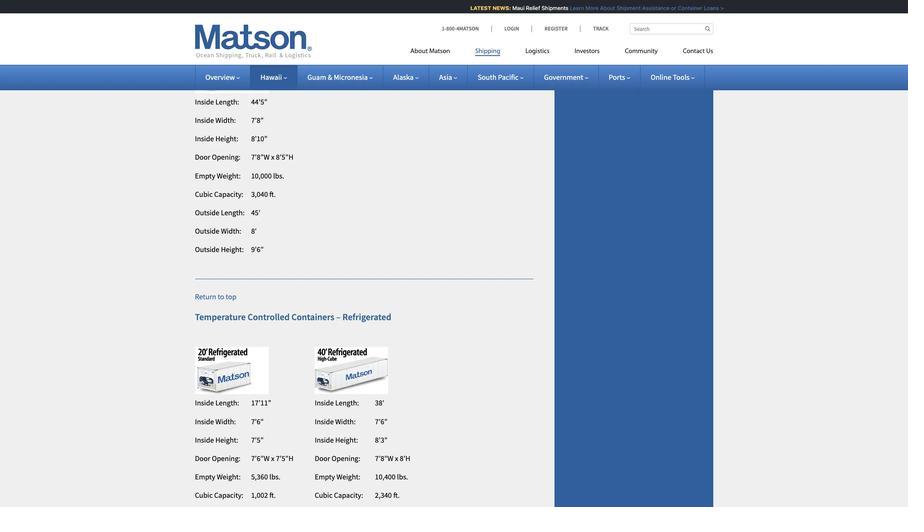 Task type: describe. For each thing, give the bounding box(es) containing it.
Search search field
[[630, 23, 713, 34]]

ft. for 2,340 ft.
[[393, 490, 400, 500]]

track link
[[580, 25, 609, 32]]

lbs. for 10,000 lbs.
[[273, 171, 284, 180]]

opening: for 7'6″w x 7'5″h
[[212, 454, 241, 463]]

blue matson logo with ocean, shipping, truck, rail and logistics written beneath it. image
[[195, 25, 312, 59]]

–
[[336, 311, 341, 323]]

latest
[[467, 5, 488, 11]]

40' refrigerated image
[[315, 347, 388, 394]]

17'11"
[[251, 398, 271, 408]]

shipment
[[613, 5, 637, 11]]

community
[[625, 48, 658, 55]]

x for 8'h
[[395, 454, 398, 463]]

guam & micronesia link
[[308, 72, 373, 82]]

micronesia
[[334, 72, 368, 82]]

width: for 8'3″
[[335, 417, 356, 426]]

capacity: for 1,002 ft.
[[214, 490, 243, 500]]

news:
[[489, 5, 508, 11]]

door opening: for 7'6″w x 7'5″h
[[195, 454, 241, 463]]

3,040
[[251, 189, 268, 199]]

7'6″w
[[251, 454, 270, 463]]

7'6″w x 7'5″h
[[251, 454, 294, 463]]

alaska
[[393, 72, 414, 82]]

width: for 7'5″
[[216, 417, 236, 426]]

7'8″w x 8'h
[[375, 454, 410, 463]]

shipments
[[538, 5, 565, 11]]

2,340
[[375, 490, 392, 500]]

10,000
[[251, 171, 272, 180]]

1 vertical spatial 9'6″
[[251, 245, 264, 254]]

3,040 ft.
[[251, 189, 276, 199]]

length: for 44'5″
[[216, 97, 239, 107]]

more
[[582, 5, 595, 11]]

temperature controlled containers – refrigerated
[[195, 311, 391, 323]]

us
[[706, 48, 713, 55]]

8'h
[[400, 454, 410, 463]]

register link
[[532, 25, 580, 32]]

7'8″w for 7'8″w x 8'h
[[375, 454, 394, 463]]

ft. for 3,040 ft.
[[270, 189, 276, 199]]

opening: for 7'8″w x 8'h
[[332, 454, 360, 463]]

about matson
[[411, 48, 450, 55]]

south
[[478, 72, 497, 82]]

1,002 ft.
[[251, 490, 276, 500]]

or
[[668, 5, 673, 11]]

width: for 9'6″
[[221, 226, 241, 236]]

overview link
[[205, 72, 240, 82]]

return
[[195, 292, 216, 302]]

inside height: for 7'5″
[[195, 435, 238, 445]]

tools
[[673, 72, 690, 82]]

empty for 10,000 lbs.
[[195, 171, 215, 180]]

lbs. for 10,400 lbs.
[[397, 472, 408, 482]]

return to top link
[[195, 292, 236, 302]]

learn more about shipment assistance or container loans > link
[[567, 5, 721, 11]]

2,340 ft.
[[375, 490, 400, 500]]

10,400
[[375, 472, 396, 482]]

800-
[[446, 25, 457, 32]]

relief
[[523, 5, 537, 11]]

pacific
[[498, 72, 519, 82]]

4matson
[[457, 25, 479, 32]]

inside height: for 8'3″
[[315, 435, 358, 445]]

10,000 lbs.
[[251, 171, 284, 180]]

empty weight: for 10,000 lbs.
[[195, 171, 241, 180]]

7'5″
[[251, 435, 264, 445]]

outside length:
[[195, 208, 245, 217]]

5,360
[[251, 472, 268, 482]]

7'5″h
[[276, 454, 294, 463]]

length: for 17'11"
[[216, 398, 239, 408]]

inside width: for 7'5″
[[195, 417, 236, 426]]

8'5″h
[[276, 152, 294, 162]]

investors link
[[562, 44, 612, 61]]

outside width:
[[195, 226, 241, 236]]

inside width: for 8'3″
[[315, 417, 356, 426]]

45′
[[251, 208, 261, 217]]

0 vertical spatial 9'6″
[[491, 8, 503, 18]]

inside length: for 44'5″
[[195, 97, 239, 107]]

weight: for 5,360 lbs.
[[217, 472, 241, 482]]

investors
[[575, 48, 600, 55]]

1-800-4matson link
[[442, 25, 492, 32]]

contact
[[683, 48, 705, 55]]

controlled
[[248, 311, 290, 323]]

about matson link
[[411, 44, 463, 61]]

8′
[[251, 226, 257, 236]]

ports
[[609, 72, 625, 82]]

>
[[717, 5, 721, 11]]

refrigerated
[[343, 311, 391, 323]]

asia
[[439, 72, 452, 82]]

asia link
[[439, 72, 457, 82]]

cubic capacity: for 3,040 ft.
[[195, 189, 243, 199]]

logistics link
[[513, 44, 562, 61]]

empty weight: for 5,360 lbs.
[[195, 472, 241, 482]]

38′
[[375, 398, 384, 408]]

empty for 5,360 lbs.
[[195, 472, 215, 482]]

shipping
[[475, 48, 501, 55]]

inside length: for 17'11"
[[195, 398, 239, 408]]



Task type: locate. For each thing, give the bounding box(es) containing it.
length: left '45′'
[[221, 208, 245, 217]]

lbs. right "10,400" at the left
[[397, 472, 408, 482]]

x
[[271, 152, 275, 162], [271, 454, 275, 463], [395, 454, 398, 463]]

alaska link
[[393, 72, 419, 82]]

contact us link
[[671, 44, 713, 61]]

1 horizontal spatial about
[[597, 5, 612, 11]]

door for 7'6″w x 7'5″h
[[195, 454, 210, 463]]

logistics
[[526, 48, 550, 55]]

weight: left "10,400" at the left
[[337, 472, 361, 482]]

weight: left 5,360
[[217, 472, 241, 482]]

inside height:
[[195, 134, 238, 144], [195, 435, 238, 445], [315, 435, 358, 445]]

cubic for 3,040 ft.
[[195, 189, 213, 199]]

1 7'6″ from the left
[[251, 417, 264, 426]]

lbs. for 5,360 lbs.
[[270, 472, 281, 482]]

lbs. right 5,360
[[270, 472, 281, 482]]

cubic for 2,340 ft.
[[315, 490, 333, 500]]

cubic
[[195, 189, 213, 199], [195, 490, 213, 500], [315, 490, 333, 500]]

empty weight: for 10,400 lbs.
[[315, 472, 361, 482]]

1 horizontal spatial 8'6″
[[371, 8, 384, 18]]

about inside top menu navigation
[[411, 48, 428, 55]]

inside
[[195, 97, 214, 107], [195, 115, 214, 125], [195, 134, 214, 144], [195, 398, 214, 408], [315, 398, 334, 408], [195, 417, 214, 426], [315, 417, 334, 426], [195, 435, 214, 445], [315, 435, 334, 445]]

1 vertical spatial 7'8″w
[[375, 454, 394, 463]]

8'6″
[[251, 8, 264, 18], [371, 8, 384, 18]]

length:
[[216, 97, 239, 107], [221, 208, 245, 217], [216, 398, 239, 408], [335, 398, 359, 408]]

door for 7'8″w x 8'5″h
[[195, 152, 210, 162]]

0 vertical spatial 7'8″w
[[251, 152, 270, 162]]

&
[[328, 72, 332, 82]]

1-
[[442, 25, 446, 32]]

ft. right 1,002
[[270, 490, 276, 500]]

top
[[226, 292, 236, 302]]

shipping link
[[463, 44, 513, 61]]

weight: left 10,000 at the left of the page
[[217, 171, 241, 180]]

x left the 8'5″h
[[271, 152, 275, 162]]

login link
[[492, 25, 532, 32]]

capacity:
[[214, 189, 243, 199], [214, 490, 243, 500], [334, 490, 363, 500]]

7'6″ for 17'11"
[[251, 417, 264, 426]]

capacity: for 3,040 ft.
[[214, 189, 243, 199]]

7'8″w up "10,400" at the left
[[375, 454, 394, 463]]

empty weight:
[[195, 171, 241, 180], [195, 472, 241, 482], [315, 472, 361, 482]]

length: left 17'11"
[[216, 398, 239, 408]]

loans
[[701, 5, 716, 11]]

weight: for 10,000 lbs.
[[217, 171, 241, 180]]

45' high-cube image
[[195, 46, 269, 93]]

7'8″w x 8'5″h
[[251, 152, 294, 162]]

0 horizontal spatial 7'6″
[[251, 417, 264, 426]]

0 horizontal spatial about
[[411, 48, 428, 55]]

about left matson
[[411, 48, 428, 55]]

1,002
[[251, 490, 268, 500]]

length: for 45′
[[221, 208, 245, 217]]

1 vertical spatial about
[[411, 48, 428, 55]]

height:
[[221, 8, 244, 18], [341, 8, 364, 18], [461, 8, 484, 18], [216, 134, 238, 144], [221, 245, 244, 254], [216, 435, 238, 445], [335, 435, 358, 445]]

0 vertical spatial about
[[597, 5, 612, 11]]

government
[[544, 72, 583, 82]]

1 horizontal spatial 9'6″
[[491, 8, 503, 18]]

ft. for 1,002 ft.
[[270, 490, 276, 500]]

online tools link
[[651, 72, 695, 82]]

online
[[651, 72, 672, 82]]

weight: for 10,400 lbs.
[[337, 472, 361, 482]]

hawaii
[[261, 72, 282, 82]]

containers
[[292, 311, 335, 323]]

opening: for 7'8″w x 8'5″h
[[212, 152, 241, 162]]

register
[[545, 25, 568, 32]]

x for 8'5″h
[[271, 152, 275, 162]]

8'10"
[[251, 134, 268, 144]]

contact us
[[683, 48, 713, 55]]

capacity: left 1,002
[[214, 490, 243, 500]]

length: left 38′
[[335, 398, 359, 408]]

weight:
[[217, 171, 241, 180], [217, 472, 241, 482], [337, 472, 361, 482]]

south pacific link
[[478, 72, 524, 82]]

2 8'6″ from the left
[[371, 8, 384, 18]]

length: down overview link
[[216, 97, 239, 107]]

ft. right the "2,340" at the bottom of page
[[393, 490, 400, 500]]

ports link
[[609, 72, 630, 82]]

community link
[[612, 44, 671, 61]]

maui
[[509, 5, 521, 11]]

door opening: for 7'8″w x 8'5″h
[[195, 152, 241, 162]]

inside width: for 8'10"
[[195, 115, 236, 125]]

inside length: for 38′
[[315, 398, 359, 408]]

x left 7'5″h
[[271, 454, 275, 463]]

7'8″w up 10,000 at the left of the page
[[251, 152, 270, 162]]

return to top
[[195, 292, 236, 302]]

7'8″w for 7'8″w x 8'5″h
[[251, 152, 270, 162]]

inside height: for 8'10"
[[195, 134, 238, 144]]

about right more
[[597, 5, 612, 11]]

1 horizontal spatial 7'8″w
[[375, 454, 394, 463]]

door opening: for 7'8″w x 8'h
[[315, 454, 360, 463]]

capacity: up 'outside length:'
[[214, 189, 243, 199]]

7'6″ up 8'3″
[[375, 417, 388, 426]]

ft.
[[270, 189, 276, 199], [270, 490, 276, 500], [393, 490, 400, 500]]

cubic capacity: for 2,340 ft.
[[315, 490, 363, 500]]

0 horizontal spatial 8'6″
[[251, 8, 264, 18]]

container
[[675, 5, 699, 11]]

south pacific
[[478, 72, 519, 82]]

7'8″w
[[251, 152, 270, 162], [375, 454, 394, 463]]

door for 7'8″w x 8'h
[[315, 454, 330, 463]]

to
[[218, 292, 224, 302]]

matson
[[429, 48, 450, 55]]

capacity: for 2,340 ft.
[[334, 490, 363, 500]]

guam
[[308, 72, 326, 82]]

government link
[[544, 72, 589, 82]]

inside width:
[[195, 115, 236, 125], [195, 417, 236, 426], [315, 417, 356, 426]]

capacity: left the "2,340" at the bottom of page
[[334, 490, 363, 500]]

temperature
[[195, 311, 246, 323]]

length: for 38′
[[335, 398, 359, 408]]

ft. right the 3,040
[[270, 189, 276, 199]]

inside length:
[[195, 97, 239, 107], [195, 398, 239, 408], [315, 398, 359, 408]]

9'6″ down the 8′
[[251, 245, 264, 254]]

online tools
[[651, 72, 690, 82]]

44'5″
[[251, 97, 268, 107]]

lbs.
[[273, 171, 284, 180], [270, 472, 281, 482], [397, 472, 408, 482]]

cubic capacity: for 1,002 ft.
[[195, 490, 243, 500]]

9'6″ left maui
[[491, 8, 503, 18]]

1 horizontal spatial 7'6″
[[375, 417, 388, 426]]

overview
[[205, 72, 235, 82]]

1-800-4matson
[[442, 25, 479, 32]]

cubic for 1,002 ft.
[[195, 490, 213, 500]]

empty for 10,400 lbs.
[[315, 472, 335, 482]]

0 horizontal spatial 7'8″w
[[251, 152, 270, 162]]

login
[[505, 25, 519, 32]]

x for 7'5″h
[[271, 454, 275, 463]]

1 8'6″ from the left
[[251, 8, 264, 18]]

track
[[593, 25, 609, 32]]

door
[[195, 152, 210, 162], [195, 454, 210, 463], [315, 454, 330, 463]]

about
[[597, 5, 612, 11], [411, 48, 428, 55]]

2 7'6″ from the left
[[375, 417, 388, 426]]

width: for 8'10"
[[216, 115, 236, 125]]

assistance
[[639, 5, 666, 11]]

lbs. right 10,000 at the left of the page
[[273, 171, 284, 180]]

top menu navigation
[[411, 44, 713, 61]]

7'6″ for 38′
[[375, 417, 388, 426]]

10,400 lbs.
[[375, 472, 408, 482]]

0 horizontal spatial 9'6″
[[251, 245, 264, 254]]

outside
[[195, 8, 219, 18], [315, 8, 339, 18], [435, 8, 459, 18], [195, 208, 219, 217], [195, 226, 219, 236], [195, 245, 219, 254]]

learn
[[567, 5, 581, 11]]

8'3″
[[375, 435, 388, 445]]

5,360 lbs.
[[251, 472, 281, 482]]

search image
[[705, 26, 710, 31]]

guam & micronesia
[[308, 72, 368, 82]]

outside height:
[[195, 8, 244, 18], [315, 8, 364, 18], [435, 8, 484, 18], [195, 245, 244, 254]]

None search field
[[630, 23, 713, 34]]

7'6″ up 7'5″
[[251, 417, 264, 426]]

empty
[[195, 171, 215, 180], [195, 472, 215, 482], [315, 472, 335, 482]]

x left 8'h
[[395, 454, 398, 463]]

7'8″
[[251, 115, 264, 125]]



Task type: vqa. For each thing, say whether or not it's contained in the screenshot.
"Empty"
yes



